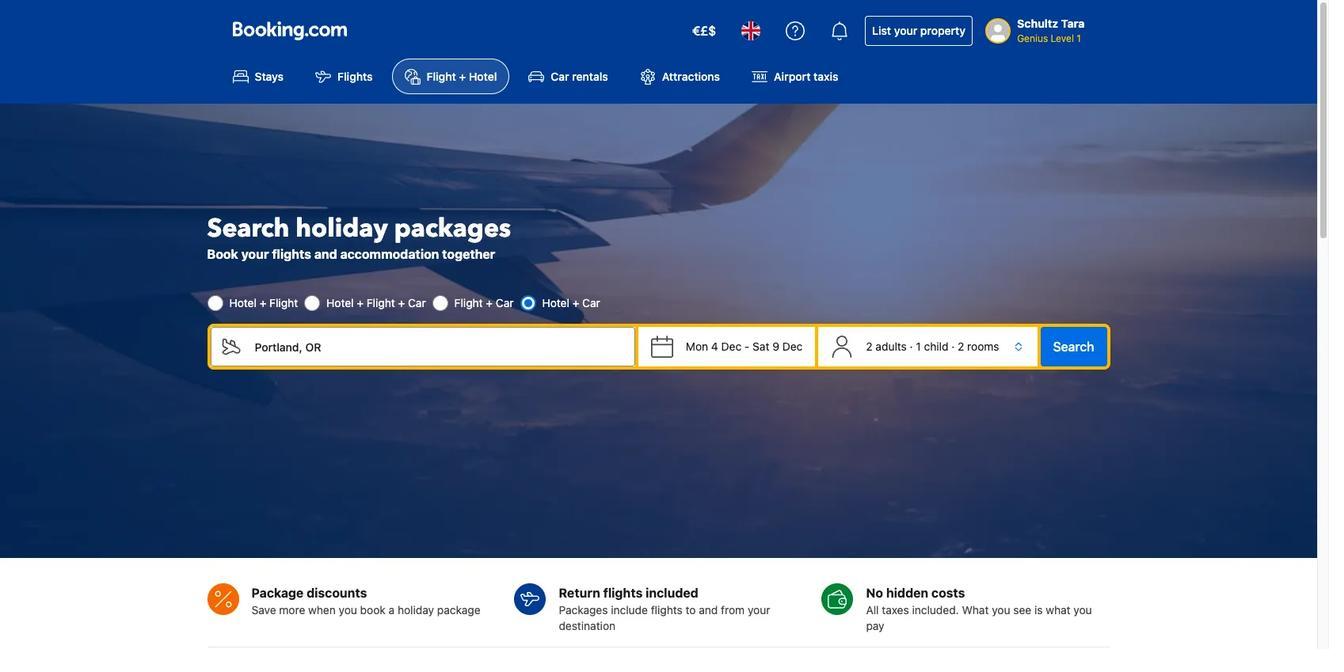 Task type: vqa. For each thing, say whether or not it's contained in the screenshot.
(covid-
no



Task type: locate. For each thing, give the bounding box(es) containing it.
stays link
[[220, 59, 296, 95]]

·
[[910, 340, 914, 354], [952, 340, 955, 354]]

+
[[459, 70, 466, 83], [260, 297, 267, 310], [357, 297, 364, 310], [398, 297, 405, 310], [486, 297, 493, 310], [573, 297, 580, 310]]

0 horizontal spatial ·
[[910, 340, 914, 354]]

1 horizontal spatial and
[[699, 604, 718, 618]]

flight + car
[[455, 297, 514, 310]]

dec
[[722, 340, 742, 354], [783, 340, 803, 354]]

+ for flight + hotel
[[459, 70, 466, 83]]

your right list
[[895, 24, 918, 37]]

schultz
[[1018, 17, 1059, 30]]

0 vertical spatial holiday
[[296, 212, 388, 247]]

1 horizontal spatial 2
[[958, 340, 965, 354]]

costs
[[932, 587, 966, 601]]

schultz tara genius level 1
[[1018, 17, 1085, 44]]

1 vertical spatial and
[[699, 604, 718, 618]]

you
[[339, 604, 357, 618], [992, 604, 1011, 618], [1074, 604, 1093, 618]]

1 vertical spatial flights
[[604, 587, 643, 601]]

1 vertical spatial search
[[1054, 340, 1095, 354]]

genius
[[1018, 32, 1049, 44]]

holiday inside "package discounts save more when you book a holiday package"
[[398, 604, 434, 618]]

0 horizontal spatial search
[[207, 212, 290, 247]]

hidden
[[887, 587, 929, 601]]

flight inside flight + hotel link
[[427, 70, 456, 83]]

Where to? field
[[242, 328, 636, 367]]

included
[[646, 587, 699, 601]]

attractions link
[[628, 59, 733, 95]]

1 horizontal spatial dec
[[783, 340, 803, 354]]

flights link
[[303, 59, 386, 95]]

0 vertical spatial search
[[207, 212, 290, 247]]

1 horizontal spatial search
[[1054, 340, 1095, 354]]

0 horizontal spatial and
[[314, 247, 337, 262]]

flights up hotel + flight
[[272, 247, 311, 262]]

2 you from the left
[[992, 604, 1011, 618]]

package
[[252, 587, 304, 601]]

hotel
[[469, 70, 497, 83], [229, 297, 257, 310], [327, 297, 354, 310], [542, 297, 570, 310]]

1 vertical spatial your
[[241, 247, 269, 262]]

you left see
[[992, 604, 1011, 618]]

no
[[867, 587, 884, 601]]

pay
[[867, 620, 885, 633]]

0 horizontal spatial you
[[339, 604, 357, 618]]

2 left rooms
[[958, 340, 965, 354]]

and right to
[[699, 604, 718, 618]]

together
[[442, 247, 496, 262]]

0 vertical spatial flights
[[272, 247, 311, 262]]

included.
[[913, 604, 960, 618]]

· right the adults
[[910, 340, 914, 354]]

0 horizontal spatial holiday
[[296, 212, 388, 247]]

holiday inside search holiday packages book your flights and accommodation together
[[296, 212, 388, 247]]

flights inside search holiday packages book your flights and accommodation together
[[272, 247, 311, 262]]

0 vertical spatial 1
[[1077, 32, 1082, 44]]

2 2 from the left
[[958, 340, 965, 354]]

2 vertical spatial flights
[[651, 604, 683, 618]]

· right child
[[952, 340, 955, 354]]

+ for hotel + flight + car
[[357, 297, 364, 310]]

1 horizontal spatial flights
[[604, 587, 643, 601]]

flights down included
[[651, 604, 683, 618]]

level
[[1051, 32, 1075, 44]]

0 horizontal spatial dec
[[722, 340, 742, 354]]

your inside return flights included packages include flights to and from your destination
[[748, 604, 771, 618]]

9
[[773, 340, 780, 354]]

0 vertical spatial your
[[895, 24, 918, 37]]

2 vertical spatial your
[[748, 604, 771, 618]]

1 horizontal spatial your
[[748, 604, 771, 618]]

1 horizontal spatial holiday
[[398, 604, 434, 618]]

your right from
[[748, 604, 771, 618]]

search button
[[1041, 328, 1108, 367]]

and inside search holiday packages book your flights and accommodation together
[[314, 247, 337, 262]]

2
[[867, 340, 873, 354], [958, 340, 965, 354]]

package
[[437, 604, 481, 618]]

1 down tara
[[1077, 32, 1082, 44]]

1 horizontal spatial ·
[[952, 340, 955, 354]]

1 left child
[[917, 340, 922, 354]]

0 horizontal spatial 1
[[917, 340, 922, 354]]

-
[[745, 340, 750, 354]]

2 left the adults
[[867, 340, 873, 354]]

search inside button
[[1054, 340, 1095, 354]]

book
[[360, 604, 386, 618]]

search holiday packages book your flights and accommodation together
[[207, 212, 511, 262]]

you right what at the bottom of the page
[[1074, 604, 1093, 618]]

car
[[551, 70, 570, 83], [408, 297, 426, 310], [496, 297, 514, 310], [583, 297, 601, 310]]

0 horizontal spatial your
[[241, 247, 269, 262]]

hotel + car
[[542, 297, 601, 310]]

€£$
[[693, 24, 717, 38]]

1 horizontal spatial you
[[992, 604, 1011, 618]]

mon 4 dec - sat 9 dec
[[686, 340, 803, 354]]

2 · from the left
[[952, 340, 955, 354]]

search inside search holiday packages book your flights and accommodation together
[[207, 212, 290, 247]]

0 vertical spatial and
[[314, 247, 337, 262]]

rooms
[[968, 340, 1000, 354]]

dec left -
[[722, 340, 742, 354]]

flights
[[272, 247, 311, 262], [604, 587, 643, 601], [651, 604, 683, 618]]

holiday up "accommodation"
[[296, 212, 388, 247]]

adults
[[876, 340, 907, 354]]

0 horizontal spatial flights
[[272, 247, 311, 262]]

flights up include
[[604, 587, 643, 601]]

taxes
[[882, 604, 910, 618]]

your right book
[[241, 247, 269, 262]]

holiday right a
[[398, 604, 434, 618]]

2 adults · 1 child · 2 rooms
[[867, 340, 1000, 354]]

to
[[686, 604, 696, 618]]

search
[[207, 212, 290, 247], [1054, 340, 1095, 354]]

taxis
[[814, 70, 839, 83]]

2 horizontal spatial flights
[[651, 604, 683, 618]]

a
[[389, 604, 395, 618]]

0 horizontal spatial 2
[[867, 340, 873, 354]]

1 vertical spatial holiday
[[398, 604, 434, 618]]

dec right 9
[[783, 340, 803, 354]]

you down discounts
[[339, 604, 357, 618]]

1 horizontal spatial 1
[[1077, 32, 1082, 44]]

and
[[314, 247, 337, 262], [699, 604, 718, 618]]

1 you from the left
[[339, 604, 357, 618]]

2 horizontal spatial you
[[1074, 604, 1093, 618]]

flight
[[427, 70, 456, 83], [270, 297, 298, 310], [367, 297, 395, 310], [455, 297, 483, 310]]

your
[[895, 24, 918, 37], [241, 247, 269, 262], [748, 604, 771, 618]]

and left "accommodation"
[[314, 247, 337, 262]]

return flights included packages include flights to and from your destination
[[559, 587, 771, 633]]

holiday
[[296, 212, 388, 247], [398, 604, 434, 618]]

hotel + flight + car
[[327, 297, 426, 310]]

1
[[1077, 32, 1082, 44], [917, 340, 922, 354]]



Task type: describe. For each thing, give the bounding box(es) containing it.
+ for hotel + flight
[[260, 297, 267, 310]]

booking.com online hotel reservations image
[[233, 21, 347, 40]]

more
[[279, 604, 305, 618]]

no hidden costs all taxes included. what you see is what you pay
[[867, 587, 1093, 633]]

list your property
[[873, 24, 966, 37]]

from
[[721, 604, 745, 618]]

stays
[[255, 70, 284, 83]]

include
[[611, 604, 648, 618]]

hotel for hotel + car
[[542, 297, 570, 310]]

is
[[1035, 604, 1043, 618]]

mon
[[686, 340, 709, 354]]

your inside search holiday packages book your flights and accommodation together
[[241, 247, 269, 262]]

flights for flights
[[651, 604, 683, 618]]

2 horizontal spatial your
[[895, 24, 918, 37]]

+ for flight + car
[[486, 297, 493, 310]]

+ for hotel + car
[[573, 297, 580, 310]]

attractions
[[662, 70, 720, 83]]

search for search holiday packages book your flights and accommodation together
[[207, 212, 290, 247]]

tara
[[1062, 17, 1085, 30]]

2 dec from the left
[[783, 340, 803, 354]]

search for search
[[1054, 340, 1095, 354]]

airport taxis link
[[740, 59, 852, 95]]

property
[[921, 24, 966, 37]]

1 2 from the left
[[867, 340, 873, 354]]

list
[[873, 24, 892, 37]]

hotel + flight
[[229, 297, 298, 310]]

airport taxis
[[774, 70, 839, 83]]

flight + hotel link
[[392, 59, 510, 95]]

1 dec from the left
[[722, 340, 742, 354]]

car rentals
[[551, 70, 608, 83]]

all
[[867, 604, 879, 618]]

packages
[[394, 212, 511, 247]]

packages
[[559, 604, 608, 618]]

return
[[559, 587, 601, 601]]

and inside return flights included packages include flights to and from your destination
[[699, 604, 718, 618]]

sat
[[753, 340, 770, 354]]

4
[[712, 340, 719, 354]]

what
[[962, 604, 989, 618]]

when
[[308, 604, 336, 618]]

book
[[207, 247, 238, 262]]

1 inside "schultz tara genius level 1"
[[1077, 32, 1082, 44]]

destination
[[559, 620, 616, 633]]

discounts
[[307, 587, 367, 601]]

package discounts save more when you book a holiday package
[[252, 587, 481, 618]]

list your property link
[[866, 16, 973, 46]]

flights for holiday
[[272, 247, 311, 262]]

hotel for hotel + flight
[[229, 297, 257, 310]]

child
[[925, 340, 949, 354]]

airport
[[774, 70, 811, 83]]

3 you from the left
[[1074, 604, 1093, 618]]

1 · from the left
[[910, 340, 914, 354]]

accommodation
[[340, 247, 439, 262]]

what
[[1046, 604, 1071, 618]]

flights
[[338, 70, 373, 83]]

car rentals link
[[516, 59, 621, 95]]

flight + hotel
[[427, 70, 497, 83]]

€£$ button
[[683, 12, 726, 50]]

you inside "package discounts save more when you book a holiday package"
[[339, 604, 357, 618]]

save
[[252, 604, 276, 618]]

hotel for hotel + flight + car
[[327, 297, 354, 310]]

rentals
[[572, 70, 608, 83]]

1 vertical spatial 1
[[917, 340, 922, 354]]

see
[[1014, 604, 1032, 618]]



